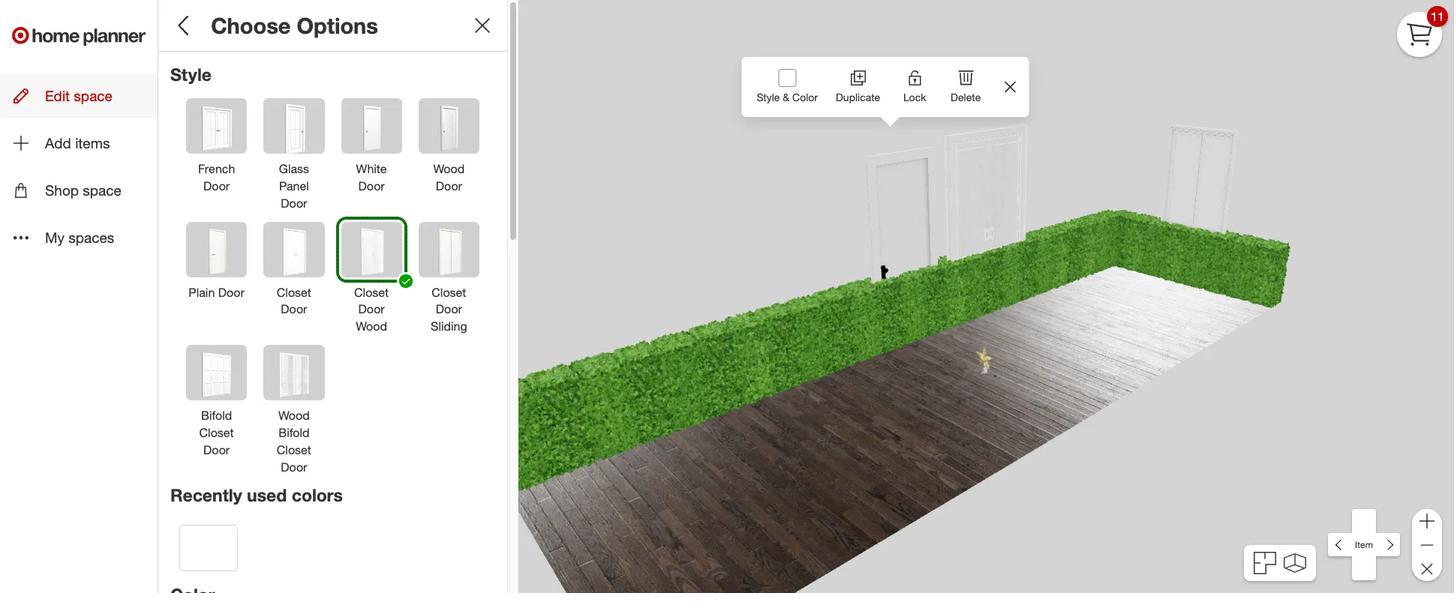 Task type: vqa. For each thing, say whether or not it's contained in the screenshot.
Home to the top
no



Task type: locate. For each thing, give the bounding box(es) containing it.
0 vertical spatial wood
[[433, 161, 465, 176]]

recently
[[170, 485, 242, 506]]

style for style
[[170, 64, 212, 85]]

wood inside closet door wood
[[356, 319, 387, 334]]

1 horizontal spatial style
[[757, 91, 780, 104]]

0 vertical spatial bifold
[[201, 408, 232, 423]]

white
[[356, 161, 387, 176]]

colors
[[292, 485, 343, 506]]

door inside bifold closet door
[[203, 443, 230, 458]]

my
[[45, 229, 65, 246]]

0 horizontal spatial style
[[170, 64, 212, 85]]

shop space
[[45, 182, 122, 199]]

space right shop
[[83, 182, 122, 199]]

1 vertical spatial space
[[83, 182, 122, 199]]

door inside closet door wood
[[358, 302, 385, 317]]

closet inside closet door sliding
[[432, 285, 466, 300]]

1 horizontal spatial wood
[[356, 319, 387, 334]]

delete
[[951, 91, 981, 104]]

shop
[[45, 182, 79, 199]]

door for wood door
[[436, 178, 462, 194]]

closet for closet door wood
[[354, 285, 389, 300]]

move asset east by 6" image
[[1376, 533, 1400, 557]]

delete button
[[941, 57, 992, 114]]

door for plain door
[[218, 285, 245, 300]]

0 horizontal spatial bifold
[[201, 408, 232, 423]]

wood
[[433, 161, 465, 176], [356, 319, 387, 334], [278, 408, 310, 423]]

wood door
[[433, 161, 465, 194]]

0 vertical spatial style
[[170, 64, 212, 85]]

choose
[[211, 12, 291, 39]]

edit space
[[45, 87, 113, 104]]

1 horizontal spatial bifold
[[279, 425, 310, 440]]

door
[[203, 178, 230, 194], [358, 178, 385, 194], [436, 178, 462, 194], [281, 196, 307, 211], [218, 285, 245, 300], [281, 302, 307, 317], [358, 302, 385, 317], [436, 302, 462, 317], [203, 443, 230, 458], [281, 460, 307, 475]]

white door
[[356, 161, 387, 194]]

door inside wood door
[[436, 178, 462, 194]]

0 horizontal spatial wood
[[278, 408, 310, 423]]

1 vertical spatial wood
[[356, 319, 387, 334]]

door for white door
[[358, 178, 385, 194]]

plain
[[189, 285, 215, 300]]

1 vertical spatial style
[[757, 91, 780, 104]]

closet door wood
[[354, 285, 389, 334]]

wood inside wood bifold closet door
[[278, 408, 310, 423]]

door for french door
[[203, 178, 230, 194]]

glass panel door
[[279, 161, 309, 211]]

french
[[198, 161, 235, 176]]

space right edit
[[74, 87, 113, 104]]

bifold inside wood bifold closet door
[[279, 425, 310, 440]]

door inside closet door
[[281, 302, 307, 317]]

door inside wood bifold closet door
[[281, 460, 307, 475]]

closet door sliding
[[431, 285, 467, 334]]

door inside french door
[[203, 178, 230, 194]]

1 vertical spatial bifold
[[279, 425, 310, 440]]

used
[[247, 485, 287, 506]]

11
[[1431, 9, 1445, 24]]

2 vertical spatial wood
[[278, 408, 310, 423]]

move asset west by 6" image
[[1329, 533, 1353, 557]]

closet door
[[277, 285, 311, 317]]

door inside closet door sliding
[[436, 302, 462, 317]]

home planner landing page image
[[12, 12, 146, 60]]

lock button
[[889, 57, 941, 114]]

item
[[1355, 540, 1373, 551]]

edit
[[45, 87, 70, 104]]

2 horizontal spatial wood
[[433, 161, 465, 176]]

color
[[793, 91, 818, 104]]

door inside white door
[[358, 178, 385, 194]]

0 vertical spatial space
[[74, 87, 113, 104]]

space
[[74, 87, 113, 104], [83, 182, 122, 199]]

closet
[[277, 285, 311, 300], [354, 285, 389, 300], [432, 285, 466, 300], [199, 425, 234, 440], [277, 443, 311, 458]]

style inside button
[[757, 91, 780, 104]]

add
[[45, 134, 71, 152]]

plain door
[[189, 285, 245, 300]]

style
[[170, 64, 212, 85], [757, 91, 780, 104]]

items
[[75, 134, 110, 152]]

bifold
[[201, 408, 232, 423], [279, 425, 310, 440]]

door for closet door wood
[[358, 302, 385, 317]]



Task type: describe. For each thing, give the bounding box(es) containing it.
choose options
[[211, 12, 378, 39]]

bifold inside bifold closet door
[[201, 408, 232, 423]]

front view button icon image
[[1284, 554, 1306, 574]]

french door
[[198, 161, 235, 194]]

&
[[783, 91, 790, 104]]

style & color
[[757, 91, 818, 104]]

glass
[[279, 161, 309, 176]]

door for closet door
[[281, 302, 307, 317]]

closet for closet door sliding
[[432, 285, 466, 300]]

door inside glass panel door
[[281, 196, 307, 211]]

options
[[297, 12, 378, 39]]

sliding
[[431, 319, 467, 334]]

duplicate
[[836, 91, 880, 104]]

wood for wood bifold closet door
[[278, 408, 310, 423]]

style & color button
[[748, 57, 827, 117]]

duplicate button
[[827, 57, 889, 114]]

lock
[[904, 91, 926, 104]]

space for edit space
[[74, 87, 113, 104]]

wood bifold closet door
[[277, 408, 311, 475]]

wood for wood door
[[433, 161, 465, 176]]

top view button icon image
[[1254, 552, 1277, 575]]

style for style & color
[[757, 91, 780, 104]]

11 button
[[1397, 6, 1448, 57]]

edit space button
[[0, 74, 158, 118]]

space for shop space
[[83, 182, 122, 199]]

spaces
[[68, 229, 114, 246]]

shop space button
[[0, 168, 158, 213]]

panel
[[279, 178, 309, 194]]

my spaces button
[[0, 216, 158, 260]]

my spaces
[[45, 229, 114, 246]]

recently used colors
[[170, 485, 343, 506]]

closet for closet door
[[277, 285, 311, 300]]

bifold closet door
[[199, 408, 234, 458]]

add items
[[45, 134, 110, 152]]

add items button
[[0, 121, 158, 165]]

door for closet door sliding
[[436, 302, 462, 317]]



